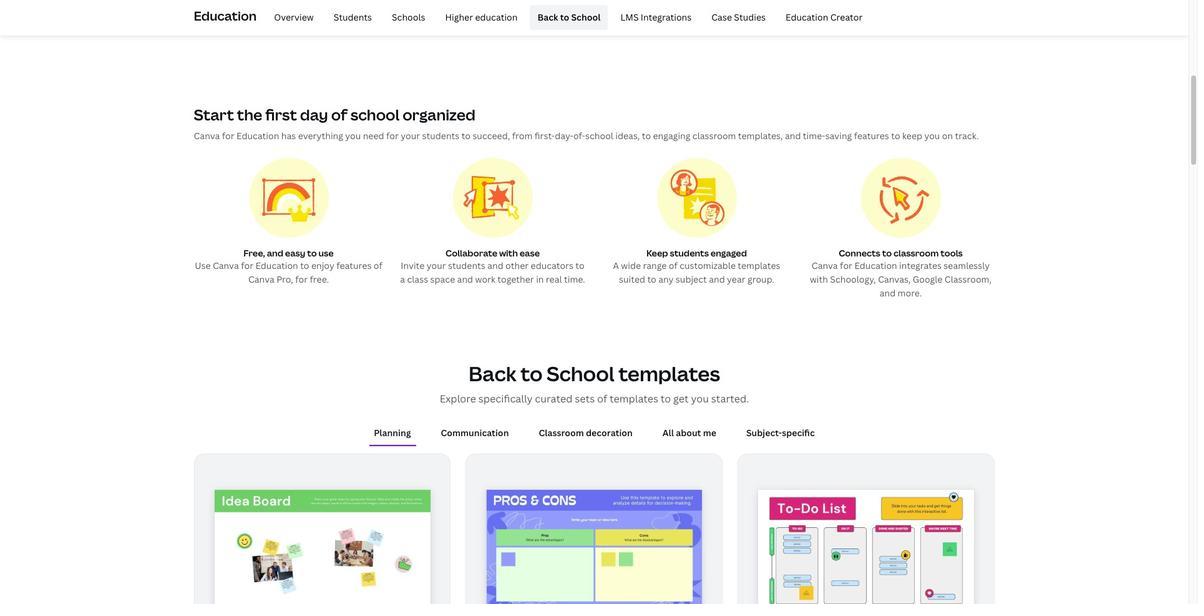 Task type: vqa. For each thing, say whether or not it's contained in the screenshot.


Task type: locate. For each thing, give the bounding box(es) containing it.
features
[[855, 130, 890, 142], [336, 260, 371, 272]]

1 vertical spatial features
[[336, 260, 371, 272]]

0 horizontal spatial your
[[401, 130, 420, 142]]

0 vertical spatial templates
[[738, 260, 780, 272]]

started.
[[712, 392, 749, 406]]

you right get
[[691, 392, 709, 406]]

1 vertical spatial your
[[427, 260, 446, 272]]

school left lms at the top right of the page
[[572, 11, 601, 23]]

with
[[499, 247, 518, 259], [810, 273, 828, 285]]

back up specifically
[[469, 360, 517, 387]]

in
[[536, 273, 544, 285]]

1 horizontal spatial your
[[427, 260, 446, 272]]

classroom
[[539, 427, 584, 439]]

for right pro, at the top of page
[[295, 273, 308, 285]]

features inside start the first day of school organized canva for education has everything you need for your students to succeed, from first-day-of-school ideas, to engaging classroom templates, and time-saving features to keep you on track.
[[855, 130, 890, 142]]

and left work
[[457, 273, 473, 285]]

and
[[785, 130, 801, 142], [267, 247, 283, 259], [487, 260, 503, 272], [457, 273, 473, 285], [709, 273, 725, 285], [880, 287, 896, 299]]

with left schoology,
[[810, 273, 828, 285]]

canva right use on the top of the page
[[213, 260, 239, 272]]

0 horizontal spatial features
[[336, 260, 371, 272]]

1 horizontal spatial you
[[691, 392, 709, 406]]

0 horizontal spatial classroom
[[693, 130, 736, 142]]

classroom right engaging
[[693, 130, 736, 142]]

any
[[659, 273, 674, 285]]

classroom inside start the first day of school organized canva for education has everything you need for your students to succeed, from first-day-of-school ideas, to engaging classroom templates, and time-saving features to keep you on track.
[[693, 130, 736, 142]]

1 horizontal spatial school
[[586, 130, 614, 142]]

get
[[674, 392, 689, 406]]

students inside keep students engaged a wide range of customizable templates suited to any subject and year group.
[[670, 247, 709, 259]]

collaborate with ease invite your students and other educators to a class space and work together in real time.
[[400, 247, 585, 285]]

and down customizable on the right of page
[[709, 273, 725, 285]]

1 horizontal spatial back
[[538, 11, 558, 23]]

1 horizontal spatial classroom
[[894, 247, 939, 259]]

school left ideas,
[[586, 130, 614, 142]]

easy
[[285, 247, 305, 259]]

education
[[194, 7, 257, 24], [786, 11, 829, 23], [237, 130, 279, 142], [255, 260, 298, 272], [855, 260, 897, 272]]

with up other
[[499, 247, 518, 259]]

of left invite
[[374, 260, 382, 272]]

0 vertical spatial school
[[572, 11, 601, 23]]

menu bar
[[262, 5, 871, 30]]

use
[[195, 260, 210, 272]]

templates up 'decoration'
[[610, 392, 659, 406]]

google
[[913, 273, 943, 285]]

0 horizontal spatial back
[[469, 360, 517, 387]]

1 vertical spatial back
[[469, 360, 517, 387]]

you left need
[[345, 130, 361, 142]]

other
[[505, 260, 529, 272]]

first
[[266, 104, 297, 125]]

0 horizontal spatial with
[[499, 247, 518, 259]]

classroom
[[693, 130, 736, 142], [894, 247, 939, 259]]

your down organized
[[401, 130, 420, 142]]

and inside start the first day of school organized canva for education has everything you need for your students to succeed, from first-day-of-school ideas, to engaging classroom templates, and time-saving features to keep you on track.
[[785, 130, 801, 142]]

wide
[[621, 260, 641, 272]]

to inside collaborate with ease invite your students and other educators to a class space and work together in real time.
[[576, 260, 585, 272]]

school for back to school templates explore specifically curated sets of templates to get you started.
[[547, 360, 615, 387]]

for right need
[[386, 130, 399, 142]]

studies
[[735, 11, 766, 23]]

of
[[331, 104, 348, 125], [374, 260, 382, 272], [669, 260, 678, 272], [598, 392, 608, 406]]

start
[[194, 104, 234, 125]]

track.
[[956, 130, 979, 142]]

canva inside connects to classroom tools canva for education integrates seamlessly with schoology, canvas, google classroom, and more.
[[812, 260, 838, 272]]

school up need
[[351, 104, 400, 125]]

to
[[560, 11, 570, 23], [462, 130, 471, 142], [642, 130, 651, 142], [892, 130, 901, 142], [307, 247, 317, 259], [882, 247, 892, 259], [300, 260, 309, 272], [576, 260, 585, 272], [647, 273, 656, 285], [521, 360, 543, 387], [661, 392, 671, 406]]

back inside back to school link
[[538, 11, 558, 23]]

and up work
[[487, 260, 503, 272]]

features right enjoy
[[336, 260, 371, 272]]

1 vertical spatial classroom
[[894, 247, 939, 259]]

back to school templates explore specifically curated sets of templates to get you started.
[[440, 360, 749, 406]]

0 vertical spatial your
[[401, 130, 420, 142]]

school inside back to school templates explore specifically curated sets of templates to get you started.
[[547, 360, 615, 387]]

organized
[[403, 104, 476, 125]]

0 vertical spatial students
[[422, 130, 460, 142]]

about
[[676, 427, 702, 439]]

1 vertical spatial school
[[586, 130, 614, 142]]

2 vertical spatial templates
[[610, 392, 659, 406]]

1 horizontal spatial features
[[855, 130, 890, 142]]

school for back to school
[[572, 11, 601, 23]]

school up sets
[[547, 360, 615, 387]]

1 vertical spatial students
[[670, 247, 709, 259]]

of up any
[[669, 260, 678, 272]]

communication
[[441, 427, 509, 439]]

education inside the free, and easy to use use canva for education to enjoy features of canva pro, for free.
[[255, 260, 298, 272]]

school inside "menu bar"
[[572, 11, 601, 23]]

students
[[422, 130, 460, 142], [670, 247, 709, 259], [448, 260, 485, 272]]

0 vertical spatial features
[[855, 130, 890, 142]]

suited
[[619, 273, 645, 285]]

canva down start on the left
[[194, 130, 220, 142]]

students
[[334, 11, 372, 23]]

ideas,
[[616, 130, 640, 142]]

back to school link
[[530, 5, 608, 30]]

classroom up integrates
[[894, 247, 939, 259]]

templates up group.
[[738, 260, 780, 272]]

for inside connects to classroom tools canva for education integrates seamlessly with schoology, canvas, google classroom, and more.
[[840, 260, 853, 272]]

of right sets
[[598, 392, 608, 406]]

planning
[[374, 427, 411, 439]]

you
[[345, 130, 361, 142], [925, 130, 941, 142], [691, 392, 709, 406]]

a
[[613, 260, 619, 272]]

your inside start the first day of school organized canva for education has everything you need for your students to succeed, from first-day-of-school ideas, to engaging classroom templates, and time-saving features to keep you on track.
[[401, 130, 420, 142]]

students down organized
[[422, 130, 460, 142]]

2 vertical spatial students
[[448, 260, 485, 272]]

students down collaborate
[[448, 260, 485, 272]]

canva up schoology,
[[812, 260, 838, 272]]

the
[[237, 104, 262, 125]]

seamlessly
[[944, 260, 990, 272]]

you left on
[[925, 130, 941, 142]]

features right saving
[[855, 130, 890, 142]]

schools
[[392, 11, 425, 23]]

and left "easy"
[[267, 247, 283, 259]]

for up schoology,
[[840, 260, 853, 272]]

with inside collaborate with ease invite your students and other educators to a class space and work together in real time.
[[499, 247, 518, 259]]

templates
[[738, 260, 780, 272], [619, 360, 721, 387], [610, 392, 659, 406]]

specific
[[782, 427, 815, 439]]

subject-
[[747, 427, 782, 439]]

all about me button
[[658, 421, 722, 445]]

templates up get
[[619, 360, 721, 387]]

back right education on the top left of page
[[538, 11, 558, 23]]

0 vertical spatial back
[[538, 11, 558, 23]]

classroom decoration button
[[534, 421, 638, 445]]

real
[[546, 273, 562, 285]]

and inside connects to classroom tools canva for education integrates seamlessly with schoology, canvas, google classroom, and more.
[[880, 287, 896, 299]]

engaging
[[653, 130, 691, 142]]

keep
[[903, 130, 923, 142]]

education inside "link"
[[786, 11, 829, 23]]

time.
[[564, 273, 585, 285]]

1 horizontal spatial with
[[810, 273, 828, 285]]

and down canvas,
[[880, 287, 896, 299]]

students up customizable on the right of page
[[670, 247, 709, 259]]

integrates
[[900, 260, 942, 272]]

free,
[[243, 247, 265, 259]]

your up space
[[427, 260, 446, 272]]

0 horizontal spatial school
[[351, 104, 400, 125]]

0 vertical spatial school
[[351, 104, 400, 125]]

1 vertical spatial school
[[547, 360, 615, 387]]

communication button
[[436, 421, 514, 445]]

your
[[401, 130, 420, 142], [427, 260, 446, 272]]

0 horizontal spatial you
[[345, 130, 361, 142]]

first-
[[535, 130, 555, 142]]

you inside back to school templates explore specifically curated sets of templates to get you started.
[[691, 392, 709, 406]]

with inside connects to classroom tools canva for education integrates seamlessly with schoology, canvas, google classroom, and more.
[[810, 273, 828, 285]]

overview link
[[267, 5, 321, 30]]

of right day
[[331, 104, 348, 125]]

you for templates
[[691, 392, 709, 406]]

schoology,
[[830, 273, 876, 285]]

connects to classroom tools canva for education integrates seamlessly with schoology, canvas, google classroom, and more.
[[810, 247, 992, 299]]

educators
[[531, 260, 573, 272]]

2 horizontal spatial you
[[925, 130, 941, 142]]

on
[[943, 130, 954, 142]]

subject
[[676, 273, 707, 285]]

back inside back to school templates explore specifically curated sets of templates to get you started.
[[469, 360, 517, 387]]

of inside start the first day of school organized canva for education has everything you need for your students to succeed, from first-day-of-school ideas, to engaging classroom templates, and time-saving features to keep you on track.
[[331, 104, 348, 125]]

lms integrations
[[621, 11, 692, 23]]

1 vertical spatial with
[[810, 273, 828, 285]]

0 vertical spatial with
[[499, 247, 518, 259]]

from
[[512, 130, 533, 142]]

0 vertical spatial classroom
[[693, 130, 736, 142]]

free, and easy to use use canva for education to enjoy features of canva pro, for free.
[[195, 247, 382, 285]]

connects
[[839, 247, 881, 259]]

back
[[538, 11, 558, 23], [469, 360, 517, 387]]

and left time-
[[785, 130, 801, 142]]

group.
[[748, 273, 775, 285]]



Task type: describe. For each thing, give the bounding box(es) containing it.
overview
[[274, 11, 314, 23]]

need
[[363, 130, 384, 142]]

education inside connects to classroom tools canva for education integrates seamlessly with schoology, canvas, google classroom, and more.
[[855, 260, 897, 272]]

specifically
[[479, 392, 533, 406]]

pro,
[[276, 273, 293, 285]]

integrations
[[641, 11, 692, 23]]

tools
[[941, 247, 963, 259]]

creator
[[831, 11, 863, 23]]

lms integrations link
[[613, 5, 699, 30]]

to inside keep students engaged a wide range of customizable templates suited to any subject and year group.
[[647, 273, 656, 285]]

and inside the free, and easy to use use canva for education to enjoy features of canva pro, for free.
[[267, 247, 283, 259]]

keep
[[647, 247, 668, 259]]

menu bar containing overview
[[262, 5, 871, 30]]

curated
[[535, 392, 573, 406]]

canvas,
[[878, 273, 911, 285]]

your inside collaborate with ease invite your students and other educators to a class space and work together in real time.
[[427, 260, 446, 272]]

range
[[643, 260, 667, 272]]

higher
[[445, 11, 473, 23]]

everything
[[298, 130, 343, 142]]

customizable
[[680, 260, 736, 272]]

students inside collaborate with ease invite your students and other educators to a class space and work together in real time.
[[448, 260, 485, 272]]

back for back to school
[[538, 11, 558, 23]]

invite
[[401, 260, 424, 272]]

classroom,
[[945, 273, 992, 285]]

back to school
[[538, 11, 601, 23]]

enjoy
[[311, 260, 334, 272]]

space
[[430, 273, 455, 285]]

back for back to school templates explore specifically curated sets of templates to get you started.
[[469, 360, 517, 387]]

explore
[[440, 392, 476, 406]]

work
[[475, 273, 495, 285]]

classroom inside connects to classroom tools canva for education integrates seamlessly with schoology, canvas, google classroom, and more.
[[894, 247, 939, 259]]

of inside back to school templates explore specifically curated sets of templates to get you started.
[[598, 392, 608, 406]]

education inside start the first day of school organized canva for education has everything you need for your students to succeed, from first-day-of-school ideas, to engaging classroom templates, and time-saving features to keep you on track.
[[237, 130, 279, 142]]

templates,
[[739, 130, 783, 142]]

subject-specific
[[747, 427, 815, 439]]

sets
[[575, 392, 595, 406]]

to inside "menu bar"
[[560, 11, 570, 23]]

and inside keep students engaged a wide range of customizable templates suited to any subject and year group.
[[709, 273, 725, 285]]

to inside connects to classroom tools canva for education integrates seamlessly with schoology, canvas, google classroom, and more.
[[882, 247, 892, 259]]

planning button
[[369, 421, 416, 445]]

collaborate
[[445, 247, 497, 259]]

year
[[727, 273, 746, 285]]

case
[[712, 11, 732, 23]]

education creator
[[786, 11, 863, 23]]

idea book whiteboard in colorful sticky notes style image
[[214, 490, 431, 604]]

a
[[400, 273, 405, 285]]

free.
[[310, 273, 329, 285]]

of inside keep students engaged a wide range of customizable templates suited to any subject and year group.
[[669, 260, 678, 272]]

all
[[663, 427, 674, 439]]

time-
[[803, 130, 826, 142]]

templates inside keep students engaged a wide range of customizable templates suited to any subject and year group.
[[738, 260, 780, 272]]

to do list planning whiteboard in pink grey trendy stickers style image
[[759, 490, 975, 604]]

start the first day of school organized canva for education has everything you need for your students to succeed, from first-day-of-school ideas, to engaging classroom templates, and time-saving features to keep you on track.
[[194, 104, 979, 142]]

customizable canva for education templates that relate to different school subjects image
[[595, 0, 1189, 33]]

education
[[475, 11, 518, 23]]

more.
[[898, 287, 922, 299]]

students inside start the first day of school organized canva for education has everything you need for your students to succeed, from first-day-of-school ideas, to engaging classroom templates, and time-saving features to keep you on track.
[[422, 130, 460, 142]]

of inside the free, and easy to use use canva for education to enjoy features of canva pro, for free.
[[374, 260, 382, 272]]

succeed,
[[473, 130, 510, 142]]

for down start on the left
[[222, 130, 235, 142]]

day
[[300, 104, 328, 125]]

has
[[281, 130, 296, 142]]

for down free,
[[241, 260, 253, 272]]

features inside the free, and easy to use use canva for education to enjoy features of canva pro, for free.
[[336, 260, 371, 272]]

higher education link
[[438, 5, 525, 30]]

class
[[407, 273, 428, 285]]

classroom decoration
[[539, 427, 633, 439]]

together
[[498, 273, 534, 285]]

case studies link
[[704, 5, 774, 30]]

of-
[[574, 130, 586, 142]]

decoration
[[586, 427, 633, 439]]

all about me
[[663, 427, 717, 439]]

education creator link
[[779, 5, 871, 30]]

students link
[[326, 5, 380, 30]]

canva left pro, at the top of page
[[248, 273, 274, 285]]

me
[[704, 427, 717, 439]]

pro and con education whiteboard in blue green yellow playful shapes style image
[[487, 490, 703, 604]]

ease
[[520, 247, 540, 259]]

canva inside start the first day of school organized canva for education has everything you need for your students to succeed, from first-day-of-school ideas, to engaging classroom templates, and time-saving features to keep you on track.
[[194, 130, 220, 142]]

1 vertical spatial templates
[[619, 360, 721, 387]]

higher education
[[445, 11, 518, 23]]

subject-specific button
[[742, 421, 820, 445]]

use
[[318, 247, 334, 259]]

keep students engaged a wide range of customizable templates suited to any subject and year group.
[[613, 247, 780, 285]]

engaged
[[711, 247, 747, 259]]

you for day
[[345, 130, 361, 142]]

case studies
[[712, 11, 766, 23]]

saving
[[826, 130, 852, 142]]

lms
[[621, 11, 639, 23]]

schools link
[[385, 5, 433, 30]]



